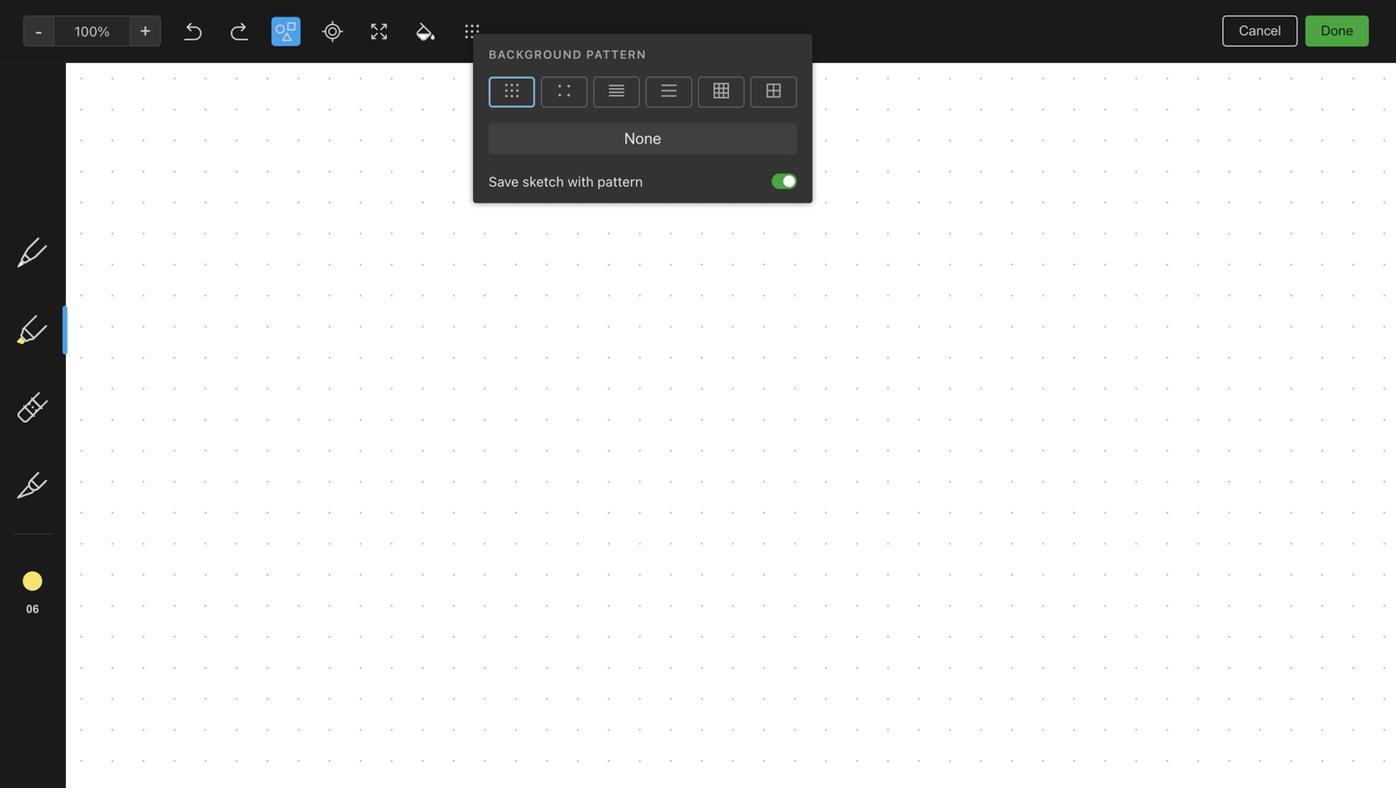 Task type: locate. For each thing, give the bounding box(es) containing it.
task
[[493, 125, 524, 141], [504, 163, 533, 179], [491, 419, 520, 435]]

home
[[43, 160, 80, 176]]

1 vertical spatial 5
[[289, 436, 296, 450]]

1 vertical spatial morning
[[436, 419, 488, 435]]

0 vertical spatial dec 5
[[264, 436, 296, 450]]

on inside note window element
[[691, 60, 707, 76]]

task up the 'laptop'
[[493, 125, 524, 141]]

share
[[1296, 15, 1334, 31]]

check
[[461, 163, 500, 179], [436, 181, 476, 197]]

trash
[[43, 369, 77, 385]]

notebook
[[715, 16, 772, 30]]

tree
[[0, 152, 233, 682]]

morning down organize on the left of the page
[[436, 419, 488, 435]]

of
[[528, 216, 541, 232]]

dec 5
[[264, 436, 296, 450], [436, 592, 468, 605]]

start
[[533, 181, 564, 197]]

0 vertical spatial on
[[691, 60, 707, 76]]

- right files
[[528, 402, 534, 418]]

0 vertical spatial notes
[[274, 19, 328, 42]]

shared with me
[[43, 326, 140, 342]]

organize
[[436, 402, 492, 418]]

0 vertical spatial dec
[[711, 60, 735, 76]]

home link
[[0, 152, 233, 183]]

notes
[[274, 19, 328, 42], [43, 191, 80, 207]]

notes left the '(' at the top left of the page
[[43, 191, 80, 207]]

work
[[436, 198, 466, 214]]

- down start
[[558, 198, 565, 214]]

5
[[256, 61, 264, 77], [289, 436, 296, 450], [461, 592, 468, 605]]

2 vertical spatial task
[[491, 419, 520, 435]]

(
[[85, 191, 90, 206]]

1 horizontal spatial on
[[691, 60, 707, 76]]

only
[[1212, 16, 1239, 30]]

day
[[436, 233, 458, 249]]

1 vertical spatial on
[[501, 198, 517, 214]]

sharks!
[[264, 381, 313, 397]]

morning
[[436, 125, 490, 141], [436, 419, 488, 435]]

task inside things to do organize files - morning task
[[491, 419, 520, 435]]

tags button
[[0, 288, 232, 319]]

check up work
[[436, 181, 476, 197]]

meeting
[[436, 216, 487, 232]]

2 morning from the top
[[436, 419, 488, 435]]

on up end
[[501, 198, 517, 214]]

1 horizontal spatial 5
[[289, 436, 296, 450]]

dec
[[711, 60, 735, 76], [264, 436, 285, 450], [436, 592, 458, 605]]

things to do organize files - morning task
[[436, 381, 534, 435]]

0 horizontal spatial notes
[[43, 191, 80, 207]]

notes for notes (
[[43, 191, 80, 207]]

notes up notes
[[274, 19, 328, 42]]

0 vertical spatial task
[[493, 125, 524, 141]]

thumbnail image
[[248, 247, 409, 353], [420, 286, 581, 353], [248, 513, 409, 619]]

with
[[91, 326, 117, 342]]

expand notebooks image
[[5, 265, 20, 280]]

1 vertical spatial notes
[[43, 191, 80, 207]]

all
[[1275, 762, 1290, 776]]

- inside things to do organize files - morning task
[[528, 402, 534, 418]]

1 horizontal spatial dec 5
[[436, 592, 468, 605]]

first notebook button
[[661, 10, 779, 37]]

-
[[517, 146, 523, 162], [451, 163, 457, 179], [536, 163, 542, 179], [523, 181, 529, 197], [470, 198, 476, 214], [558, 198, 565, 214], [490, 216, 497, 232], [528, 402, 534, 418]]

do
[[501, 381, 517, 397]]

1 vertical spatial dec 5
[[436, 592, 468, 605]]

notes for notes
[[274, 19, 328, 42]]

0 horizontal spatial dec
[[264, 436, 285, 450]]

- left go
[[470, 198, 476, 214]]

morning up the open
[[436, 125, 490, 141]]

last edited on dec 14, 2023
[[618, 60, 794, 76]]

- up lunch
[[523, 181, 529, 197]]

0 horizontal spatial on
[[501, 198, 517, 214]]

shared
[[43, 326, 87, 342]]

2 vertical spatial dec
[[436, 592, 458, 605]]

saved
[[1347, 762, 1381, 776]]

first notebook
[[686, 16, 772, 30]]

0 vertical spatial 5
[[256, 61, 264, 77]]

lunch
[[521, 198, 555, 214]]

you
[[1242, 16, 1264, 30]]

dec inside note window element
[[711, 60, 735, 76]]

- right in
[[451, 163, 457, 179]]

2 horizontal spatial dec
[[711, 60, 735, 76]]

flower
[[264, 125, 307, 141]]

first
[[686, 16, 711, 30]]

notebooks
[[44, 264, 112, 280]]

new button
[[12, 102, 221, 137]]

2 vertical spatial 5
[[461, 592, 468, 605]]

1 vertical spatial dec
[[264, 436, 285, 450]]

task down files
[[491, 419, 520, 435]]

add tag image
[[647, 757, 670, 781]]

None search field
[[25, 56, 208, 91]]

on
[[691, 60, 707, 76], [501, 198, 517, 214]]

0 horizontal spatial dec 5
[[264, 436, 296, 450]]

Note Editor text field
[[0, 0, 1397, 789]]

task up 'emails'
[[504, 163, 533, 179]]

only you
[[1212, 16, 1264, 30]]

open
[[436, 146, 470, 162]]

1 vertical spatial check
[[436, 181, 476, 197]]

1 morning from the top
[[436, 125, 490, 141]]

1 horizontal spatial notes
[[274, 19, 328, 42]]

14,
[[739, 60, 757, 76]]

check down the 'laptop'
[[461, 163, 500, 179]]

tasks
[[43, 222, 78, 238]]

thumbnail image for things to do organize files - morning task
[[248, 513, 409, 619]]

notes (
[[43, 191, 90, 207]]

0 vertical spatial morning
[[436, 125, 490, 141]]

on right edited
[[691, 60, 707, 76]]



Task type: describe. For each thing, give the bounding box(es) containing it.
go
[[480, 198, 498, 214]]

edited
[[648, 60, 688, 76]]

to
[[484, 381, 497, 397]]

0 horizontal spatial 5
[[256, 61, 264, 77]]

expand note image
[[616, 12, 639, 35]]

shared with me link
[[0, 319, 232, 350]]

notebooks link
[[0, 257, 232, 288]]

last
[[618, 60, 644, 76]]

1 vertical spatial task
[[504, 163, 533, 179]]

0 vertical spatial check
[[461, 163, 500, 179]]

- down sign
[[536, 163, 542, 179]]

morning task open laptop - sign in - check task - check emails - start work - go on lunch - meeting - end of day
[[436, 125, 565, 249]]

tree containing home
[[0, 152, 233, 682]]

5 notes
[[256, 61, 303, 77]]

end
[[500, 216, 524, 232]]

me
[[121, 326, 140, 342]]

settings image
[[198, 16, 221, 39]]

new
[[43, 111, 71, 127]]

morning inside things to do organize files - morning task
[[436, 419, 488, 435]]

tasks button
[[0, 214, 232, 245]]

in
[[436, 163, 447, 179]]

sign
[[527, 146, 554, 162]]

share button
[[1279, 8, 1350, 39]]

changes
[[1293, 762, 1343, 776]]

add a reminder image
[[614, 757, 637, 781]]

notes
[[268, 61, 303, 77]]

on inside morning task open laptop - sign in - check task - check emails - start work - go on lunch - meeting - end of day
[[501, 198, 517, 214]]

1 horizontal spatial dec
[[436, 592, 458, 605]]

morning inside morning task open laptop - sign in - check task - check emails - start work - go on lunch - meeting - end of day
[[436, 125, 490, 141]]

tags
[[44, 296, 73, 312]]

trash link
[[0, 362, 232, 393]]

all changes saved
[[1275, 762, 1381, 776]]

note window element
[[0, 0, 1397, 789]]

2 horizontal spatial 5
[[461, 592, 468, 605]]

Search text field
[[25, 56, 208, 91]]

- left sign
[[517, 146, 523, 162]]

things
[[436, 381, 480, 397]]

2023
[[761, 60, 794, 76]]

emails
[[479, 181, 519, 197]]

laptop
[[473, 146, 513, 162]]

files
[[496, 402, 525, 418]]

- down go
[[490, 216, 497, 232]]

upgrade image
[[75, 707, 98, 730]]

thumbnail image for morning task open laptop - sign in - check task - check emails - start work - go on lunch - meeting - end of day
[[248, 247, 409, 353]]

flower button
[[248, 109, 409, 353]]



Task type: vqa. For each thing, say whether or not it's contained in the screenshot.
Find tasks… text field
no



